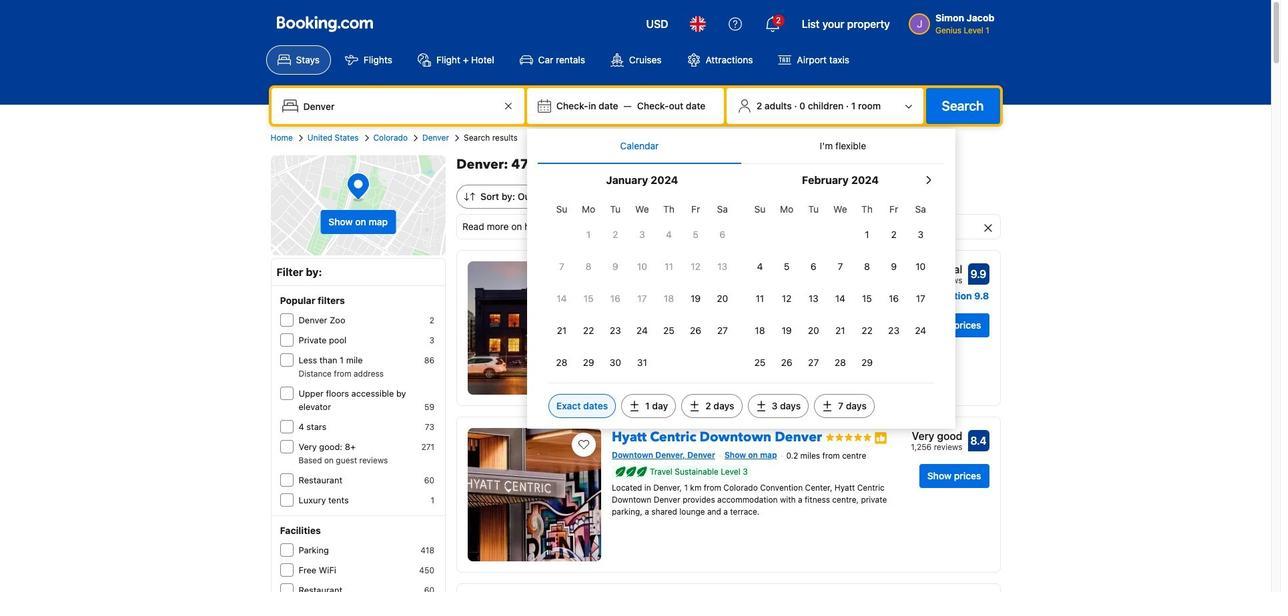 Task type: vqa. For each thing, say whether or not it's contained in the screenshot.
the version
no



Task type: locate. For each thing, give the bounding box(es) containing it.
4 February 2024 checkbox
[[747, 252, 774, 282]]

8 February 2024 checkbox
[[854, 252, 881, 282]]

10 January 2024 checkbox
[[629, 252, 656, 282]]

24 February 2024 checkbox
[[908, 316, 935, 346]]

23 February 2024 checkbox
[[881, 316, 908, 346]]

7 January 2024 checkbox
[[549, 252, 576, 282]]

1 horizontal spatial grid
[[747, 196, 935, 378]]

the acoma house image
[[468, 262, 602, 395]]

28 January 2024 checkbox
[[549, 349, 576, 378]]

4 January 2024 checkbox
[[656, 220, 683, 250]]

26 February 2024 checkbox
[[774, 349, 801, 378]]

8 January 2024 checkbox
[[576, 252, 602, 282]]

19 February 2024 checkbox
[[774, 316, 801, 346]]

29 January 2024 checkbox
[[576, 349, 602, 378]]

5 January 2024 checkbox
[[683, 220, 710, 250]]

19 January 2024 checkbox
[[683, 284, 710, 314]]

11 February 2024 checkbox
[[747, 284, 774, 314]]

25 February 2024 checkbox
[[747, 349, 774, 378]]

22 January 2024 checkbox
[[576, 316, 602, 346]]

7 February 2024 checkbox
[[827, 252, 854, 282]]

23 January 2024 checkbox
[[602, 316, 629, 346]]

tab list
[[538, 129, 945, 165]]

12 February 2024 checkbox
[[774, 284, 801, 314]]

search results updated. denver: 474 properties found. element
[[457, 156, 1001, 174]]

15 January 2024 checkbox
[[576, 284, 602, 314]]

22 February 2024 checkbox
[[854, 316, 881, 346]]

24 January 2024 checkbox
[[629, 316, 656, 346]]

16 January 2024 checkbox
[[602, 284, 629, 314]]

27 February 2024 checkbox
[[801, 349, 827, 378]]

16 February 2024 checkbox
[[881, 284, 908, 314]]

6 February 2024 checkbox
[[801, 252, 827, 282]]

27 January 2024 checkbox
[[710, 316, 736, 346]]

this property is part of our preferred partner programme. it is committed to providing commendable service and good value. it will pay us a higher commission if you make a booking. image
[[875, 432, 888, 445], [875, 432, 888, 445]]

scored 8.4 element
[[968, 431, 990, 452]]

0 horizontal spatial grid
[[549, 196, 736, 378]]

1 February 2024 checkbox
[[854, 220, 881, 250]]

2 January 2024 checkbox
[[602, 220, 629, 250]]

grid
[[549, 196, 736, 378], [747, 196, 935, 378]]



Task type: describe. For each thing, give the bounding box(es) containing it.
21 January 2024 checkbox
[[549, 316, 576, 346]]

hyatt centric downtown denver image
[[468, 429, 602, 562]]

scored 9.9 element
[[968, 264, 990, 285]]

18 January 2024 checkbox
[[656, 284, 683, 314]]

12 January 2024 checkbox
[[683, 252, 710, 282]]

2 grid from the left
[[747, 196, 935, 378]]

1 grid from the left
[[549, 196, 736, 378]]

9 January 2024 checkbox
[[602, 252, 629, 282]]

26 January 2024 checkbox
[[683, 316, 710, 346]]

21 February 2024 checkbox
[[827, 316, 854, 346]]

31 January 2024 checkbox
[[629, 349, 656, 378]]

11 January 2024 checkbox
[[656, 252, 683, 282]]

2 February 2024 checkbox
[[881, 220, 908, 250]]

14 February 2024 checkbox
[[827, 284, 854, 314]]

exceptional element
[[906, 262, 963, 278]]

10 February 2024 checkbox
[[908, 252, 935, 282]]

3 January 2024 checkbox
[[629, 220, 656, 250]]

14 January 2024 checkbox
[[549, 284, 576, 314]]

20 January 2024 checkbox
[[710, 284, 736, 314]]

28 February 2024 checkbox
[[827, 349, 854, 378]]

29 February 2024 checkbox
[[854, 349, 881, 378]]

3 February 2024 checkbox
[[908, 220, 935, 250]]

13 January 2024 checkbox
[[710, 252, 736, 282]]

15 February 2024 checkbox
[[854, 284, 881, 314]]

your account menu simon jacob genius level 1 element
[[909, 6, 1000, 37]]

17 February 2024 checkbox
[[908, 284, 935, 314]]

30 January 2024 checkbox
[[602, 349, 629, 378]]

20 February 2024 checkbox
[[801, 316, 827, 346]]

1 January 2024 checkbox
[[576, 220, 602, 250]]

very good element
[[912, 429, 963, 445]]

6 January 2024 checkbox
[[710, 220, 736, 250]]

9 February 2024 checkbox
[[881, 252, 908, 282]]

5 February 2024 checkbox
[[774, 252, 801, 282]]

booking.com image
[[277, 16, 373, 32]]

Where are you going? field
[[298, 94, 501, 118]]

13 February 2024 checkbox
[[801, 284, 827, 314]]

17 January 2024 checkbox
[[629, 284, 656, 314]]

25 January 2024 checkbox
[[656, 316, 683, 346]]

18 February 2024 checkbox
[[747, 316, 774, 346]]



